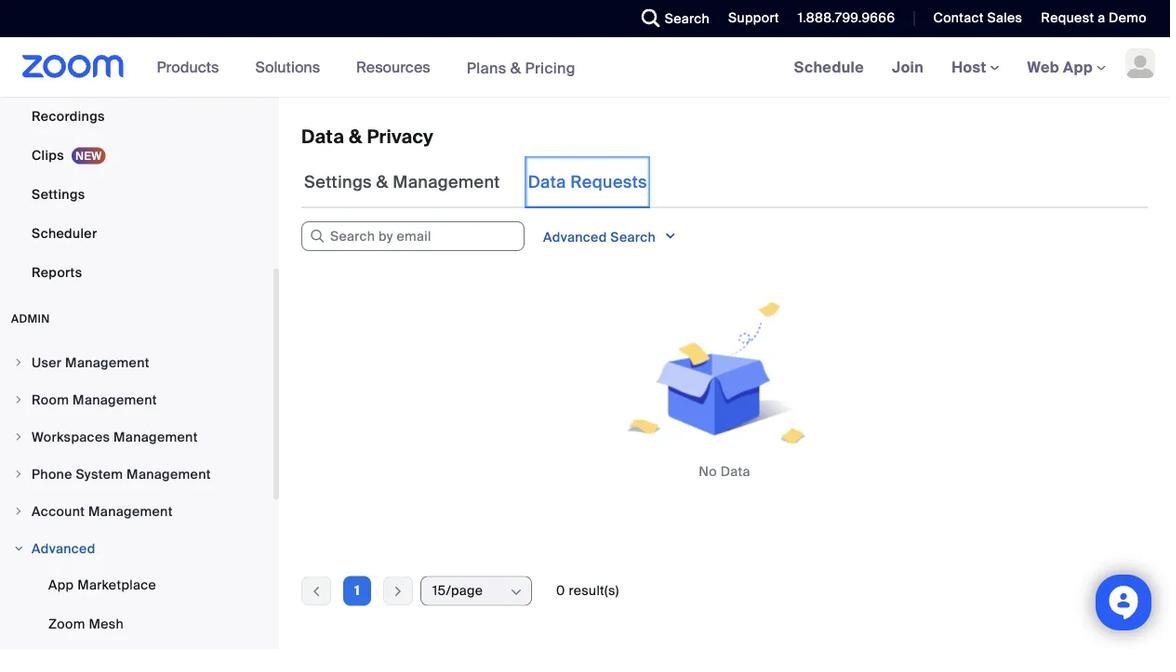 Task type: vqa. For each thing, say whether or not it's contained in the screenshot.
Meeting : View Registration Reports And Poll Reports For Meetings.
no



Task type: locate. For each thing, give the bounding box(es) containing it.
right image inside workspaces management menu item
[[13, 432, 24, 443]]

resources button
[[357, 37, 439, 97]]

2 right image from the top
[[13, 506, 24, 517]]

show options image
[[509, 585, 524, 600]]

a
[[1098, 9, 1106, 27]]

1 vertical spatial advanced
[[32, 540, 96, 558]]

settings inside personal menu menu
[[32, 186, 85, 203]]

1 vertical spatial data
[[528, 172, 566, 193]]

advanced down data requests
[[544, 229, 607, 246]]

right image inside phone system management menu item
[[13, 469, 24, 480]]

web app button
[[1028, 57, 1107, 77]]

& for management
[[377, 172, 389, 193]]

1 horizontal spatial &
[[377, 172, 389, 193]]

0
[[557, 583, 566, 600]]

settings down 'data & privacy'
[[304, 172, 372, 193]]

management down workspaces management menu item
[[127, 466, 211, 483]]

settings & management
[[304, 172, 500, 193]]

search left down icon
[[611, 229, 656, 246]]

1 vertical spatial right image
[[13, 506, 24, 517]]

right image inside user management menu item
[[13, 357, 24, 369]]

right image for workspaces
[[13, 432, 24, 443]]

1 button
[[343, 577, 371, 606]]

reports
[[32, 264, 82, 281]]

web app
[[1028, 57, 1094, 77]]

management for user management
[[65, 354, 150, 371]]

advanced down account
[[32, 540, 96, 558]]

meetings navigation
[[781, 37, 1171, 98]]

room management menu item
[[0, 383, 274, 418]]

user
[[32, 354, 62, 371]]

data inside 'tab'
[[528, 172, 566, 193]]

zoom mesh
[[48, 616, 124, 633]]

settings for settings & management
[[304, 172, 372, 193]]

management up room management
[[65, 354, 150, 371]]

plans & pricing link
[[467, 58, 576, 77], [467, 58, 576, 77]]

join
[[893, 57, 924, 77]]

result(s)
[[569, 583, 619, 600]]

1.888.799.9666 button
[[784, 0, 900, 37], [798, 9, 896, 27]]

admin menu menu
[[0, 345, 274, 650]]

&
[[511, 58, 521, 77], [349, 125, 363, 148], [377, 172, 389, 193]]

0 horizontal spatial &
[[349, 125, 363, 148]]

support
[[729, 9, 780, 27]]

management down "room management" menu item
[[114, 429, 198, 446]]

request a demo link
[[1028, 0, 1171, 37], [1042, 9, 1148, 27]]

search left support
[[665, 10, 710, 27]]

advanced search
[[544, 229, 660, 246]]

1 right image from the top
[[13, 357, 24, 369]]

& right plans
[[511, 58, 521, 77]]

zoom mesh link
[[0, 606, 274, 643]]

scheduler
[[32, 225, 97, 242]]

data left "requests"
[[528, 172, 566, 193]]

contact sales
[[934, 9, 1023, 27]]

settings
[[304, 172, 372, 193], [32, 186, 85, 203]]

support link
[[715, 0, 784, 37], [729, 9, 780, 27]]

schedule
[[795, 57, 865, 77]]

user management
[[32, 354, 150, 371]]

0 vertical spatial &
[[511, 58, 521, 77]]

banner containing products
[[0, 37, 1171, 98]]

solutions button
[[255, 37, 329, 97]]

no data
[[699, 463, 751, 481]]

management down phone system management menu item
[[88, 503, 173, 520]]

marketplace
[[77, 577, 156, 594]]

1.888.799.9666
[[798, 9, 896, 27]]

app right web at the top of the page
[[1064, 57, 1094, 77]]

0 horizontal spatial data
[[302, 125, 345, 148]]

solutions
[[255, 57, 320, 77]]

0 vertical spatial data
[[302, 125, 345, 148]]

data right no
[[721, 463, 751, 481]]

app
[[1064, 57, 1094, 77], [48, 577, 74, 594]]

phone system management
[[32, 466, 211, 483]]

0 vertical spatial app
[[1064, 57, 1094, 77]]

settings link
[[0, 176, 274, 213]]

plans
[[467, 58, 507, 77]]

0 vertical spatial right image
[[13, 469, 24, 480]]

right image inside "advanced" menu item
[[13, 544, 24, 555]]

settings inside tab
[[304, 172, 372, 193]]

right image left phone
[[13, 469, 24, 480]]

recordings link
[[0, 98, 274, 135]]

next page image
[[384, 583, 412, 600]]

0 horizontal spatial app
[[48, 577, 74, 594]]

& inside settings & management tab
[[377, 172, 389, 193]]

advanced
[[544, 229, 607, 246], [32, 540, 96, 558]]

user management menu item
[[0, 345, 274, 381]]

0 horizontal spatial search
[[611, 229, 656, 246]]

right image inside account management menu item
[[13, 506, 24, 517]]

2 horizontal spatial data
[[721, 463, 751, 481]]

workspaces management
[[32, 429, 198, 446]]

1.888.799.9666 button up schedule
[[784, 0, 900, 37]]

management up workspaces management
[[73, 391, 157, 409]]

products
[[157, 57, 219, 77]]

plans & pricing
[[467, 58, 576, 77]]

right image
[[13, 469, 24, 480], [13, 506, 24, 517]]

0 horizontal spatial advanced
[[32, 540, 96, 558]]

advanced inside menu item
[[32, 540, 96, 558]]

3 right image from the top
[[13, 432, 24, 443]]

app marketplace
[[48, 577, 156, 594]]

& for privacy
[[349, 125, 363, 148]]

data down solutions "dropdown button"
[[302, 125, 345, 148]]

advanced inside dropdown button
[[544, 229, 607, 246]]

2 horizontal spatial &
[[511, 58, 521, 77]]

join link
[[879, 37, 938, 97]]

right image inside "room management" menu item
[[13, 395, 24, 406]]

banner
[[0, 37, 1171, 98]]

& left privacy
[[349, 125, 363, 148]]

app inside advanced menu
[[48, 577, 74, 594]]

1 horizontal spatial advanced
[[544, 229, 607, 246]]

1 right image from the top
[[13, 469, 24, 480]]

host
[[952, 57, 991, 77]]

request
[[1042, 9, 1095, 27]]

management inside menu item
[[127, 466, 211, 483]]

demo
[[1110, 9, 1148, 27]]

2 right image from the top
[[13, 395, 24, 406]]

search
[[665, 10, 710, 27], [611, 229, 656, 246]]

1 horizontal spatial app
[[1064, 57, 1094, 77]]

personal menu menu
[[0, 0, 274, 293]]

scheduler link
[[0, 215, 274, 252]]

products button
[[157, 37, 227, 97]]

4 right image from the top
[[13, 544, 24, 555]]

0 horizontal spatial settings
[[32, 186, 85, 203]]

right image for account
[[13, 506, 24, 517]]

right image
[[13, 357, 24, 369], [13, 395, 24, 406], [13, 432, 24, 443], [13, 544, 24, 555]]

request a demo
[[1042, 9, 1148, 27]]

advanced search button
[[529, 222, 693, 253]]

1 horizontal spatial search
[[665, 10, 710, 27]]

right image for phone
[[13, 469, 24, 480]]

recordings
[[32, 107, 105, 125]]

& inside the product information navigation
[[511, 58, 521, 77]]

1 vertical spatial &
[[349, 125, 363, 148]]

right image left account
[[13, 506, 24, 517]]

advanced for advanced
[[32, 540, 96, 558]]

1 horizontal spatial settings
[[304, 172, 372, 193]]

1 horizontal spatial data
[[528, 172, 566, 193]]

data
[[302, 125, 345, 148], [528, 172, 566, 193], [721, 463, 751, 481]]

2 vertical spatial &
[[377, 172, 389, 193]]

1 vertical spatial app
[[48, 577, 74, 594]]

contact sales link
[[920, 0, 1028, 37], [934, 9, 1023, 27]]

& for pricing
[[511, 58, 521, 77]]

management for account management
[[88, 503, 173, 520]]

data requests
[[528, 172, 648, 193]]

management up search by email text field
[[393, 172, 500, 193]]

0 vertical spatial search
[[665, 10, 710, 27]]

management for workspaces management
[[114, 429, 198, 446]]

mesh
[[89, 616, 124, 633]]

& down 'data & privacy'
[[377, 172, 389, 193]]

settings up scheduler
[[32, 186, 85, 203]]

1 vertical spatial search
[[611, 229, 656, 246]]

management
[[393, 172, 500, 193], [65, 354, 150, 371], [73, 391, 157, 409], [114, 429, 198, 446], [127, 466, 211, 483], [88, 503, 173, 520]]

app up zoom
[[48, 577, 74, 594]]

data for data requests
[[528, 172, 566, 193]]

host button
[[952, 57, 1000, 77]]

0 vertical spatial advanced
[[544, 229, 607, 246]]



Task type: describe. For each thing, give the bounding box(es) containing it.
advanced menu item
[[0, 531, 274, 567]]

tabs of privacy page tab list
[[302, 156, 651, 208]]

contact
[[934, 9, 984, 27]]

sales
[[988, 9, 1023, 27]]

previous page image
[[302, 583, 330, 600]]

advanced menu
[[0, 567, 274, 650]]

product information navigation
[[143, 37, 590, 98]]

data requests tab
[[526, 156, 651, 208]]

requests
[[571, 172, 648, 193]]

profile picture image
[[1126, 48, 1156, 78]]

right image for user
[[13, 357, 24, 369]]

search inside button
[[665, 10, 710, 27]]

admin
[[11, 312, 50, 326]]

data for data & privacy
[[302, 125, 345, 148]]

2 vertical spatial data
[[721, 463, 751, 481]]

management for room management
[[73, 391, 157, 409]]

side navigation navigation
[[0, 0, 279, 650]]

right image for room
[[13, 395, 24, 406]]

workspaces management menu item
[[0, 420, 274, 455]]

1.888.799.9666 button up schedule link
[[798, 9, 896, 27]]

advanced for advanced search
[[544, 229, 607, 246]]

15/page
[[433, 583, 483, 600]]

room management
[[32, 391, 157, 409]]

reports link
[[0, 254, 274, 291]]

privacy
[[367, 125, 434, 148]]

settings & management tab
[[302, 156, 503, 208]]

management inside tab
[[393, 172, 500, 193]]

no
[[699, 463, 718, 481]]

app marketplace link
[[0, 567, 274, 604]]

clips link
[[0, 137, 274, 174]]

zoom logo image
[[22, 55, 124, 78]]

account
[[32, 503, 85, 520]]

account management
[[32, 503, 173, 520]]

web
[[1028, 57, 1060, 77]]

account management menu item
[[0, 494, 274, 530]]

workspaces
[[32, 429, 110, 446]]

Search by email text field
[[302, 222, 525, 251]]

1
[[355, 583, 360, 600]]

phone system management menu item
[[0, 457, 274, 492]]

zoom
[[48, 616, 85, 633]]

phone
[[32, 466, 72, 483]]

search inside dropdown button
[[611, 229, 656, 246]]

down image
[[664, 227, 678, 246]]

15/page button
[[433, 578, 508, 605]]

search button
[[628, 0, 715, 37]]

schedule link
[[781, 37, 879, 97]]

system
[[76, 466, 123, 483]]

room
[[32, 391, 69, 409]]

clips
[[32, 147, 64, 164]]

app inside meetings navigation
[[1064, 57, 1094, 77]]

data & privacy
[[302, 125, 434, 148]]

resources
[[357, 57, 431, 77]]

0 result(s)
[[557, 583, 619, 600]]

pricing
[[525, 58, 576, 77]]

settings for settings
[[32, 186, 85, 203]]



